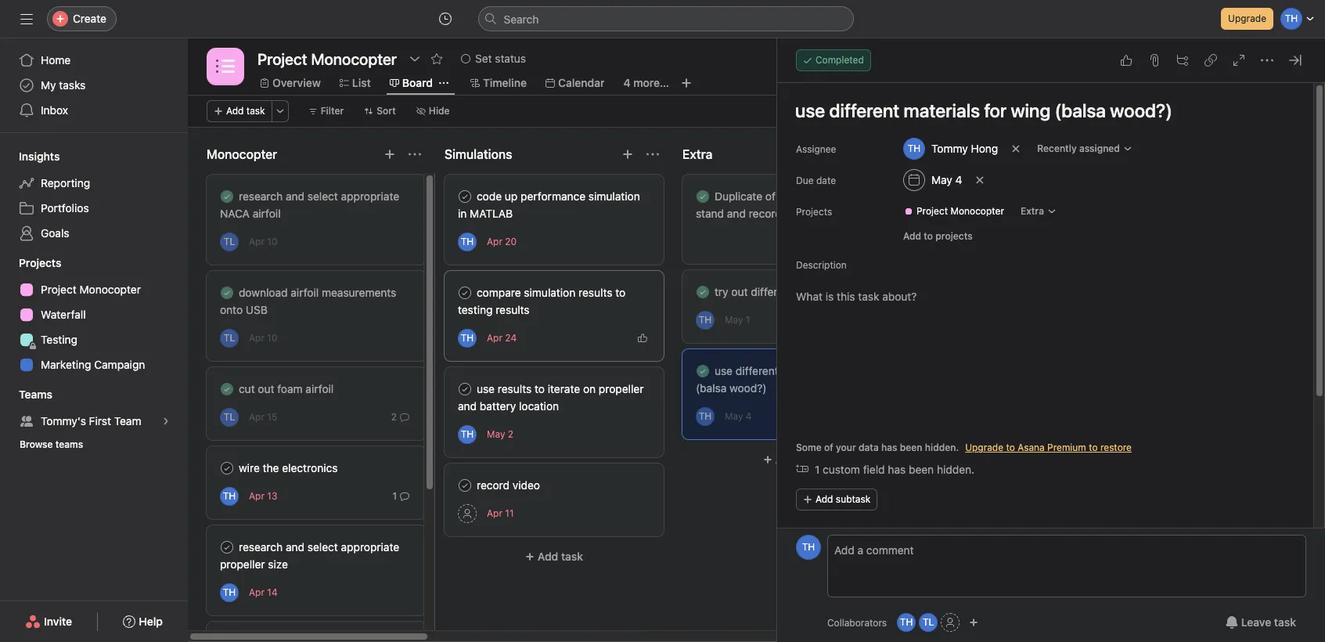 Task type: vqa. For each thing, say whether or not it's contained in the screenshot.
the bottom propeller
yes



Task type: locate. For each thing, give the bounding box(es) containing it.
completed image for try out different propellers
[[694, 283, 713, 302]]

insights
[[19, 150, 60, 163]]

test
[[779, 190, 798, 203], [858, 190, 878, 203]]

th button down in
[[458, 232, 477, 251]]

apr left 15
[[249, 411, 265, 423]]

10 down usb at the left of page
[[267, 332, 278, 344]]

apr 10 for naca
[[249, 236, 278, 247]]

completed image for use different materials for wing (balsa wood?)
[[694, 362, 713, 381]]

task inside leave task button
[[1275, 616, 1297, 629]]

projects
[[936, 230, 973, 242]]

project monocopter inside main content
[[917, 205, 1005, 217]]

task
[[247, 105, 265, 117], [562, 550, 584, 563], [1275, 616, 1297, 629]]

tl button inside use different materials for wing (balsa wood?) dialog
[[920, 613, 938, 632]]

different
[[751, 285, 794, 298], [736, 364, 779, 377]]

1 horizontal spatial wing
[[848, 364, 872, 377]]

apr 10 button down the naca
[[249, 236, 278, 247]]

th for for
[[699, 410, 712, 422]]

upgrade inside button
[[1229, 13, 1267, 24]]

create
[[73, 12, 106, 25]]

research up the naca
[[239, 190, 283, 203]]

2 horizontal spatial 1
[[815, 463, 820, 476]]

apr 10 down the naca
[[249, 236, 278, 247]]

select inside research and select appropriate naca airfoil
[[308, 190, 338, 203]]

assignee
[[797, 143, 837, 155]]

foam
[[277, 382, 303, 396]]

compare simulation results to testing results
[[458, 286, 626, 316]]

1 vertical spatial project monocopter
[[41, 283, 141, 296]]

use up (balsa
[[715, 364, 733, 377]]

10
[[267, 236, 278, 247], [267, 332, 278, 344]]

upgrade inside main content
[[966, 442, 1004, 453]]

0 horizontal spatial use
[[477, 382, 495, 396]]

add task
[[226, 105, 265, 117], [538, 550, 584, 563]]

1 horizontal spatial may 4
[[932, 173, 963, 186]]

add for topmost 'add task' button
[[226, 105, 244, 117]]

apr 15 button
[[249, 411, 278, 423]]

20
[[505, 236, 517, 247]]

add task image
[[384, 148, 396, 161], [622, 148, 634, 161]]

th left apr 14
[[223, 586, 236, 598]]

1 horizontal spatial extra
[[1021, 205, 1045, 217]]

may down try at right top
[[725, 314, 744, 326]]

reporting link
[[9, 171, 179, 196]]

0 horizontal spatial upgrade
[[966, 442, 1004, 453]]

hidden. down some of your data has been hidden. upgrade to asana premium to restore
[[937, 463, 975, 476]]

apr for code up performance simulation in matlab
[[487, 236, 503, 247]]

may 4 button
[[725, 410, 752, 422]]

apr for cut out foam airfoil
[[249, 411, 265, 423]]

0 vertical spatial select
[[308, 190, 338, 203]]

0 vertical spatial project monocopter link
[[898, 204, 1011, 219]]

add left more actions image
[[226, 105, 244, 117]]

th button down testing at top
[[458, 329, 477, 347]]

completed image for record video
[[456, 476, 475, 495]]

upgrade up full screen icon
[[1229, 13, 1267, 24]]

may for use results to iterate on propeller and battery location
[[487, 428, 505, 440]]

research inside research and select appropriate propeller size
[[239, 540, 283, 554]]

completed image for duplicate of test wing using test stand and record results
[[694, 187, 713, 206]]

0 horizontal spatial test
[[779, 190, 798, 203]]

wood?)
[[730, 381, 767, 395]]

th left may 1 button at the right
[[699, 314, 712, 325]]

1 horizontal spatial propeller
[[599, 382, 644, 396]]

2 vertical spatial 1
[[393, 490, 397, 502]]

extra button
[[1014, 200, 1064, 222]]

usb
[[246, 303, 268, 316]]

upgrade
[[1229, 13, 1267, 24], [966, 442, 1004, 453]]

clear due date image
[[976, 175, 986, 185]]

add subtask
[[816, 493, 871, 505]]

completed image
[[218, 187, 237, 206], [694, 187, 713, 206], [694, 283, 713, 302], [694, 362, 713, 381], [218, 380, 237, 399], [456, 380, 475, 399], [218, 459, 237, 478]]

has right field
[[888, 463, 906, 476]]

0 vertical spatial appropriate
[[341, 190, 400, 203]]

simulation right 'compare'
[[524, 286, 576, 299]]

completed checkbox for try out different propellers
[[694, 283, 713, 302]]

completed checkbox left the wire
[[218, 459, 237, 478]]

0 vertical spatial use
[[715, 364, 733, 377]]

tl button for cut out foam airfoil
[[220, 408, 239, 426]]

1 horizontal spatial upgrade
[[1229, 13, 1267, 24]]

leave task button
[[1216, 609, 1307, 637]]

may 4 down tommy hong dropdown button
[[932, 173, 963, 186]]

to inside compare simulation results to testing results
[[616, 286, 626, 299]]

waterfall
[[41, 308, 86, 321]]

0 vertical spatial simulation
[[589, 190, 640, 203]]

1 select from the top
[[308, 190, 338, 203]]

1 for 1 button
[[393, 490, 397, 502]]

wing down due date
[[801, 190, 825, 203]]

1 horizontal spatial project
[[917, 205, 949, 217]]

use for wood?)
[[715, 364, 733, 377]]

add task button
[[207, 100, 272, 122], [445, 543, 664, 571]]

select
[[308, 190, 338, 203], [308, 540, 338, 554]]

appropriate inside research and select appropriate propeller size
[[341, 540, 400, 554]]

airfoil inside download airfoil measurements onto usb
[[291, 286, 319, 299]]

0 horizontal spatial project
[[41, 283, 77, 296]]

completed image for research and select appropriate propeller size
[[218, 538, 237, 557]]

record down duplicate
[[749, 207, 782, 220]]

monocopter up waterfall link
[[80, 283, 141, 296]]

add to starred image
[[431, 52, 443, 65]]

apr 20
[[487, 236, 517, 247]]

video
[[513, 479, 540, 492]]

of left your
[[825, 442, 834, 453]]

add subtask image
[[1177, 54, 1190, 67]]

been right field
[[909, 463, 935, 476]]

tl button left add or remove collaborators image
[[920, 613, 938, 632]]

4 left more…
[[624, 76, 631, 89]]

th button for iterate
[[458, 425, 477, 444]]

0 vertical spatial may 4
[[932, 173, 963, 186]]

been
[[900, 442, 923, 453], [909, 463, 935, 476]]

add left subtask
[[816, 493, 834, 505]]

project monocopter link up the projects
[[898, 204, 1011, 219]]

1 apr 10 button from the top
[[249, 236, 278, 247]]

0 horizontal spatial project monocopter link
[[9, 277, 179, 302]]

1 vertical spatial extra
[[1021, 205, 1045, 217]]

1 vertical spatial out
[[258, 382, 275, 396]]

and inside research and select appropriate propeller size
[[286, 540, 305, 554]]

completed checkbox left try at right top
[[694, 283, 713, 302]]

add down video
[[538, 550, 559, 563]]

apr left the 14
[[249, 587, 265, 598]]

2 vertical spatial monocopter
[[80, 283, 141, 296]]

apr left 13
[[249, 490, 265, 502]]

2 10 from the top
[[267, 332, 278, 344]]

4 down wood?)
[[746, 410, 752, 422]]

projects inside dropdown button
[[19, 256, 61, 269]]

th button left apr 13
[[220, 487, 239, 506]]

projects down goals
[[19, 256, 61, 269]]

0 vertical spatial of
[[766, 190, 776, 203]]

portfolios link
[[9, 196, 179, 221]]

th down testing at top
[[461, 332, 474, 343]]

appropriate for research and select appropriate propeller size
[[341, 540, 400, 554]]

0 vertical spatial airfoil
[[253, 207, 281, 220]]

use up battery
[[477, 382, 495, 396]]

wing inside use different materials for wing (balsa wood?)
[[848, 364, 872, 377]]

projects button
[[0, 255, 61, 271]]

0 vertical spatial wing
[[801, 190, 825, 203]]

out right cut
[[258, 382, 275, 396]]

test down due at the top right of page
[[779, 190, 798, 203]]

1 vertical spatial of
[[825, 442, 834, 453]]

1 horizontal spatial test
[[858, 190, 878, 203]]

1 vertical spatial airfoil
[[291, 286, 319, 299]]

record up "apr 11" button
[[477, 479, 510, 492]]

apr down the naca
[[249, 236, 265, 247]]

cut
[[239, 382, 255, 396]]

0 vertical spatial apr 10 button
[[249, 236, 278, 247]]

show options image
[[409, 52, 421, 65]]

performance
[[521, 190, 586, 203]]

see details, tommy's first team image
[[161, 417, 171, 426]]

projects down using
[[797, 206, 833, 218]]

completed checkbox for cut out foam airfoil
[[218, 380, 237, 399]]

completed checkbox for wire the electronics
[[218, 459, 237, 478]]

apr 10 button for naca
[[249, 236, 278, 247]]

0 horizontal spatial record
[[477, 479, 510, 492]]

4 more… button
[[624, 74, 670, 92]]

apr left "20"
[[487, 236, 503, 247]]

hidden. up the 1 custom field has been hidden.
[[926, 442, 960, 453]]

Completed checkbox
[[694, 187, 713, 206], [694, 283, 713, 302], [694, 362, 713, 381], [218, 380, 237, 399], [218, 459, 237, 478], [456, 476, 475, 495]]

use inside use different materials for wing (balsa wood?)
[[715, 364, 733, 377]]

th for iterate
[[461, 428, 474, 440]]

list link
[[340, 74, 371, 92]]

timeline
[[483, 76, 527, 89]]

board
[[402, 76, 433, 89]]

add
[[226, 105, 244, 117], [904, 230, 922, 242], [816, 493, 834, 505], [538, 550, 559, 563]]

1 apr 10 from the top
[[249, 236, 278, 247]]

copy task link image
[[1205, 54, 1218, 67]]

2 test from the left
[[858, 190, 878, 203]]

2 horizontal spatial 4
[[956, 173, 963, 186]]

2 horizontal spatial monocopter
[[951, 205, 1005, 217]]

th left may 2
[[461, 428, 474, 440]]

completed checkbox up stand
[[694, 187, 713, 206]]

apr 15
[[249, 411, 278, 423]]

4 left clear due date image
[[956, 173, 963, 186]]

tommy's first team
[[41, 414, 141, 428]]

0 horizontal spatial monocopter
[[80, 283, 141, 296]]

completed checkbox left cut
[[218, 380, 237, 399]]

of for your
[[825, 442, 834, 453]]

tl button down cut
[[220, 408, 239, 426]]

1 vertical spatial 4
[[956, 173, 963, 186]]

th button down add subtask button
[[797, 535, 822, 560]]

1 research from the top
[[239, 190, 283, 203]]

my tasks link
[[9, 73, 179, 98]]

1 horizontal spatial 2
[[508, 428, 514, 440]]

th button for appropriate
[[220, 583, 239, 602]]

appropriate for research and select appropriate naca airfoil
[[341, 190, 400, 203]]

1 vertical spatial 1
[[815, 463, 820, 476]]

add task image for simulations
[[622, 148, 634, 161]]

simulation right performance
[[589, 190, 640, 203]]

completed image for wire the electronics
[[218, 459, 237, 478]]

due
[[797, 175, 814, 186]]

1 vertical spatial apr 10
[[249, 332, 278, 344]]

0 horizontal spatial 1
[[393, 490, 397, 502]]

1 vertical spatial task
[[562, 550, 584, 563]]

use inside use results to iterate on propeller and battery location
[[477, 382, 495, 396]]

may 2
[[487, 428, 514, 440]]

has right data in the bottom of the page
[[882, 442, 898, 453]]

project monocopter up the projects
[[917, 205, 1005, 217]]

tl button down the naca
[[220, 232, 239, 251]]

of inside duplicate of test wing using test stand and record results
[[766, 190, 776, 203]]

and
[[286, 190, 305, 203], [727, 207, 746, 220], [458, 399, 477, 413], [286, 540, 305, 554]]

1 inside button
[[393, 490, 397, 502]]

project up add to projects at the top of the page
[[917, 205, 949, 217]]

0 horizontal spatial may 4
[[725, 410, 752, 422]]

completed image
[[456, 187, 475, 206], [218, 284, 237, 302], [456, 284, 475, 302], [456, 476, 475, 495], [218, 538, 237, 557]]

different up wood?)
[[736, 364, 779, 377]]

research inside research and select appropriate naca airfoil
[[239, 190, 283, 203]]

insights element
[[0, 143, 188, 249]]

of right duplicate
[[766, 190, 776, 203]]

out for cut
[[258, 382, 275, 396]]

apr left 24
[[487, 332, 503, 344]]

out right try at right top
[[732, 285, 748, 298]]

project inside main content
[[917, 205, 949, 217]]

apr 10 button down usb at the left of page
[[249, 332, 278, 344]]

more actions for this task image
[[1262, 54, 1274, 67]]

2 apr 10 button from the top
[[249, 332, 278, 344]]

completed checkbox for use different materials for wing (balsa wood?)
[[694, 362, 713, 381]]

more actions image
[[275, 107, 285, 116]]

1 vertical spatial propeller
[[220, 558, 265, 571]]

apr 10 down usb at the left of page
[[249, 332, 278, 344]]

th button left may 1
[[696, 311, 715, 329]]

0 vertical spatial out
[[732, 285, 748, 298]]

filter
[[321, 105, 344, 117]]

10 for naca
[[267, 236, 278, 247]]

1 horizontal spatial add task image
[[622, 148, 634, 161]]

leave task
[[1242, 616, 1297, 629]]

due date
[[797, 175, 837, 186]]

0 horizontal spatial of
[[766, 190, 776, 203]]

0 vertical spatial project
[[917, 205, 949, 217]]

to
[[924, 230, 934, 242], [616, 286, 626, 299], [535, 382, 545, 396], [1007, 442, 1016, 453], [1090, 442, 1098, 453]]

cut out foam airfoil
[[239, 382, 334, 396]]

1 horizontal spatial simulation
[[589, 190, 640, 203]]

tl button down onto
[[220, 329, 239, 347]]

14
[[267, 587, 278, 598]]

teams
[[19, 388, 52, 401]]

1 test from the left
[[779, 190, 798, 203]]

premium
[[1048, 442, 1087, 453]]

1 vertical spatial appropriate
[[341, 540, 400, 554]]

record
[[749, 207, 782, 220], [477, 479, 510, 492]]

completed checkbox left record video
[[456, 476, 475, 495]]

2 select from the top
[[308, 540, 338, 554]]

1 vertical spatial 2
[[508, 428, 514, 440]]

0 vertical spatial 10
[[267, 236, 278, 247]]

simulation
[[589, 190, 640, 203], [524, 286, 576, 299]]

24
[[505, 332, 517, 344]]

and inside duplicate of test wing using test stand and record results
[[727, 207, 746, 220]]

monocopter inside projects element
[[80, 283, 141, 296]]

1 10 from the top
[[267, 236, 278, 247]]

results
[[785, 207, 819, 220], [579, 286, 613, 299], [496, 303, 530, 316], [498, 382, 532, 396]]

1 vertical spatial wing
[[848, 364, 872, 377]]

0 vertical spatial apr 10
[[249, 236, 278, 247]]

1 horizontal spatial record
[[749, 207, 782, 220]]

of for test
[[766, 190, 776, 203]]

projects
[[797, 206, 833, 218], [19, 256, 61, 269]]

0 horizontal spatial wing
[[801, 190, 825, 203]]

add or remove collaborators image
[[970, 618, 979, 627]]

project monocopter link up waterfall
[[9, 277, 179, 302]]

0 vertical spatial 2
[[391, 411, 397, 423]]

appropriate inside research and select appropriate naca airfoil
[[341, 190, 400, 203]]

0 vertical spatial task
[[247, 105, 265, 117]]

1 vertical spatial projects
[[19, 256, 61, 269]]

to inside use results to iterate on propeller and battery location
[[535, 382, 545, 396]]

apr left 11
[[487, 508, 503, 519]]

tommy hong button
[[897, 135, 1006, 163]]

global element
[[0, 38, 188, 132]]

None text field
[[254, 45, 401, 73]]

team
[[114, 414, 141, 428]]

extra down remove assignee icon
[[1021, 205, 1045, 217]]

tl left add or remove collaborators image
[[923, 616, 935, 628]]

subtask
[[836, 493, 871, 505]]

project
[[917, 205, 949, 217], [41, 283, 77, 296]]

select inside research and select appropriate propeller size
[[308, 540, 338, 554]]

may
[[932, 173, 953, 186], [725, 314, 744, 326], [725, 410, 744, 422], [487, 428, 505, 440]]

tommy
[[932, 142, 969, 155]]

0 horizontal spatial out
[[258, 382, 275, 396]]

airfoil right the naca
[[253, 207, 281, 220]]

th button down (balsa
[[696, 407, 715, 426]]

browse teams
[[20, 439, 83, 450]]

1 add task image from the left
[[384, 148, 396, 161]]

main content inside use different materials for wing (balsa wood?) dialog
[[778, 83, 1314, 642]]

Search tasks, projects, and more text field
[[478, 6, 854, 31]]

upgrade left asana
[[966, 442, 1004, 453]]

may down tommy hong dropdown button
[[932, 173, 953, 186]]

add task image left more section actions image
[[622, 148, 634, 161]]

1 horizontal spatial monocopter
[[207, 147, 278, 161]]

the
[[263, 461, 279, 475]]

results inside use results to iterate on propeller and battery location
[[498, 382, 532, 396]]

1 vertical spatial add task button
[[445, 543, 664, 571]]

project monocopter up waterfall link
[[41, 283, 141, 296]]

th for to
[[461, 332, 474, 343]]

home link
[[9, 48, 179, 73]]

record inside duplicate of test wing using test stand and record results
[[749, 207, 782, 220]]

completed checkbox up (balsa
[[694, 362, 713, 381]]

try
[[715, 285, 729, 298]]

0 horizontal spatial add task button
[[207, 100, 272, 122]]

th right collaborators
[[901, 616, 913, 628]]

th for appropriate
[[223, 586, 236, 598]]

teams element
[[0, 381, 188, 459]]

1 vertical spatial upgrade
[[966, 442, 1004, 453]]

1 horizontal spatial add task button
[[445, 543, 664, 571]]

0 vertical spatial projects
[[797, 206, 833, 218]]

completed checkbox for record video
[[456, 476, 475, 495]]

th button left apr 14
[[220, 583, 239, 602]]

may down battery
[[487, 428, 505, 440]]

0 horizontal spatial add task image
[[384, 148, 396, 161]]

apr 11
[[487, 508, 514, 519]]

main content
[[778, 83, 1314, 642]]

th for simulation
[[461, 235, 474, 247]]

th button for to
[[458, 329, 477, 347]]

1 horizontal spatial out
[[732, 285, 748, 298]]

project up waterfall
[[41, 283, 77, 296]]

1 inside main content
[[815, 463, 820, 476]]

1 vertical spatial select
[[308, 540, 338, 554]]

select for airfoil
[[308, 190, 338, 203]]

wing
[[801, 190, 825, 203], [848, 364, 872, 377]]

test right using
[[858, 190, 878, 203]]

1 horizontal spatial use
[[715, 364, 733, 377]]

0 horizontal spatial project monocopter
[[41, 283, 141, 296]]

home
[[41, 53, 71, 67]]

apr down usb at the left of page
[[249, 332, 265, 344]]

apr for record video
[[487, 508, 503, 519]]

2 appropriate from the top
[[341, 540, 400, 554]]

Completed checkbox
[[218, 187, 237, 206], [456, 187, 475, 206], [218, 284, 237, 302], [456, 284, 475, 302], [456, 380, 475, 399], [218, 538, 237, 557]]

portfolios
[[41, 201, 89, 215]]

th button for for
[[696, 407, 715, 426]]

research for size
[[239, 540, 283, 554]]

completed checkbox for download airfoil measurements onto usb
[[218, 284, 237, 302]]

up
[[505, 190, 518, 203]]

add task button left more actions image
[[207, 100, 272, 122]]

select for size
[[308, 540, 338, 554]]

2 apr 10 from the top
[[249, 332, 278, 344]]

tl down the naca
[[224, 235, 235, 247]]

airfoil right download at the left top of page
[[291, 286, 319, 299]]

may 4
[[932, 173, 963, 186], [725, 410, 752, 422]]

of inside main content
[[825, 442, 834, 453]]

apr for research and select appropriate propeller size
[[249, 587, 265, 598]]

1 horizontal spatial of
[[825, 442, 834, 453]]

different left propellers
[[751, 285, 794, 298]]

Task Name text field
[[786, 92, 1295, 128]]

2 add task image from the left
[[622, 148, 634, 161]]

apr for compare simulation results to testing results
[[487, 332, 503, 344]]

and inside research and select appropriate naca airfoil
[[286, 190, 305, 203]]

1 vertical spatial different
[[736, 364, 779, 377]]

remove assignee image
[[1012, 144, 1021, 154]]

add task button down 11
[[445, 543, 664, 571]]

more section actions image
[[409, 148, 421, 161]]

0 vertical spatial propeller
[[599, 382, 644, 396]]

completed checkbox for research and select appropriate propeller size
[[218, 538, 237, 557]]

1 horizontal spatial 4
[[746, 410, 752, 422]]

may 4 down wood?)
[[725, 410, 752, 422]]

monocopter
[[207, 147, 278, 161], [951, 205, 1005, 217], [80, 283, 141, 296]]

onto
[[220, 303, 243, 316]]

list
[[352, 76, 371, 89]]

1 vertical spatial project
[[41, 283, 77, 296]]

1 appropriate from the top
[[341, 190, 400, 203]]

0 vertical spatial 4
[[624, 76, 631, 89]]

wing inside duplicate of test wing using test stand and record results
[[801, 190, 825, 203]]

0 vertical spatial project monocopter
[[917, 205, 1005, 217]]

propeller right on
[[599, 382, 644, 396]]

1 button
[[390, 488, 413, 504]]

more section actions image
[[647, 148, 659, 161]]

goals
[[41, 226, 69, 240]]

2 vertical spatial task
[[1275, 616, 1297, 629]]

0 vertical spatial upgrade
[[1229, 13, 1267, 24]]

reporting
[[41, 176, 90, 190]]

add task image left more section actions icon
[[384, 148, 396, 161]]

use results to iterate on propeller and battery location
[[458, 382, 644, 413]]

airfoil right "foam"
[[306, 382, 334, 396]]

apr for wire the electronics
[[249, 490, 265, 502]]

add tab image
[[681, 77, 693, 89]]

1 vertical spatial 10
[[267, 332, 278, 344]]

th down (balsa
[[699, 410, 712, 422]]

restore
[[1101, 442, 1132, 453]]

wing right for
[[848, 364, 872, 377]]

th button left may 2
[[458, 425, 477, 444]]

1 horizontal spatial project monocopter link
[[898, 204, 1011, 219]]

monocopter down more actions image
[[207, 147, 278, 161]]

0 likes. click to like this task image
[[638, 333, 648, 343]]

(balsa
[[696, 381, 727, 395]]

th down add subtask button
[[803, 541, 816, 553]]

size
[[268, 558, 288, 571]]

0 horizontal spatial propeller
[[220, 558, 265, 571]]

main content containing tommy hong
[[778, 83, 1314, 642]]

teams
[[55, 439, 83, 450]]

extra right more section actions image
[[683, 147, 713, 161]]

2 research from the top
[[239, 540, 283, 554]]

1 vertical spatial research
[[239, 540, 283, 554]]

10 up download at the left top of page
[[267, 236, 278, 247]]

propeller up apr 14
[[220, 558, 265, 571]]



Task type: describe. For each thing, give the bounding box(es) containing it.
tasks
[[59, 78, 86, 92]]

for
[[831, 364, 845, 377]]

more…
[[634, 76, 670, 89]]

completed checkbox for code up performance simulation in matlab
[[456, 187, 475, 206]]

close details image
[[1290, 54, 1302, 67]]

inbox link
[[9, 98, 179, 123]]

board link
[[390, 74, 433, 92]]

to inside button
[[924, 230, 934, 242]]

add task image for monocopter
[[384, 148, 396, 161]]

tommy hong
[[932, 142, 999, 155]]

tl inside use different materials for wing (balsa wood?) dialog
[[923, 616, 935, 628]]

2 vertical spatial airfoil
[[306, 382, 334, 396]]

0 vertical spatial monocopter
[[207, 147, 278, 161]]

duplicate of test wing using test stand and record results
[[696, 190, 878, 220]]

may for use different materials for wing (balsa wood?)
[[725, 410, 744, 422]]

assigned
[[1080, 143, 1121, 154]]

add for bottom 'add task' button
[[538, 550, 559, 563]]

list image
[[216, 57, 235, 76]]

simulation inside compare simulation results to testing results
[[524, 286, 576, 299]]

naca
[[220, 207, 250, 220]]

th for propellers
[[699, 314, 712, 325]]

1 horizontal spatial add task
[[538, 550, 584, 563]]

may 1 button
[[725, 314, 751, 326]]

calendar link
[[546, 74, 605, 92]]

0 likes. click to like this task image
[[1121, 54, 1133, 67]]

hide
[[429, 105, 450, 117]]

1 horizontal spatial 1
[[746, 314, 751, 326]]

extra inside popup button
[[1021, 205, 1045, 217]]

invite button
[[15, 608, 82, 636]]

1 vertical spatial record
[[477, 479, 510, 492]]

campaign
[[94, 358, 145, 371]]

apr 14
[[249, 587, 278, 598]]

11
[[505, 508, 514, 519]]

different inside use different materials for wing (balsa wood?)
[[736, 364, 779, 377]]

propeller inside research and select appropriate propeller size
[[220, 558, 265, 571]]

asana
[[1018, 442, 1045, 453]]

research and select appropriate propeller size
[[220, 540, 400, 571]]

goals link
[[9, 221, 179, 246]]

download
[[239, 286, 288, 299]]

completed image for download airfoil measurements onto usb
[[218, 284, 237, 302]]

projects inside main content
[[797, 206, 833, 218]]

testing
[[41, 333, 78, 346]]

apr 11 button
[[487, 508, 514, 519]]

completed checkbox for compare simulation results to testing results
[[456, 284, 475, 302]]

1 horizontal spatial task
[[562, 550, 584, 563]]

waterfall link
[[9, 302, 179, 327]]

completed
[[816, 54, 865, 66]]

may 1
[[725, 314, 751, 326]]

13
[[267, 490, 278, 502]]

full screen image
[[1234, 54, 1246, 67]]

research and select appropriate naca airfoil
[[220, 190, 400, 220]]

completed image for code up performance simulation in matlab
[[456, 187, 475, 206]]

my tasks
[[41, 78, 86, 92]]

compare
[[477, 286, 521, 299]]

0 vertical spatial been
[[900, 442, 923, 453]]

use for and
[[477, 382, 495, 396]]

overview link
[[260, 74, 321, 92]]

th button right collaborators
[[898, 613, 916, 632]]

15
[[267, 411, 278, 423]]

th button for simulation
[[458, 232, 477, 251]]

project monocopter inside projects element
[[41, 283, 141, 296]]

tommy's first team link
[[9, 409, 179, 434]]

may 4 button
[[897, 166, 970, 194]]

propeller inside use results to iterate on propeller and battery location
[[599, 382, 644, 396]]

apr 14 button
[[249, 587, 278, 598]]

1 vertical spatial has
[[888, 463, 906, 476]]

use different materials for wing (balsa wood?)
[[696, 364, 872, 395]]

apr 10 for usb
[[249, 332, 278, 344]]

may 2 button
[[487, 428, 514, 440]]

wire
[[239, 461, 260, 475]]

0 vertical spatial different
[[751, 285, 794, 298]]

completed checkbox for research and select appropriate naca airfoil
[[218, 187, 237, 206]]

iterate
[[548, 382, 580, 396]]

and inside use results to iterate on propeller and battery location
[[458, 399, 477, 413]]

tab actions image
[[439, 78, 449, 88]]

may for try out different propellers
[[725, 314, 744, 326]]

my
[[41, 78, 56, 92]]

hide sidebar image
[[20, 13, 33, 25]]

completed image for cut out foam airfoil
[[218, 380, 237, 399]]

your
[[836, 442, 857, 453]]

project monocopter link inside main content
[[898, 204, 1011, 219]]

tl for research and select appropriate naca airfoil
[[224, 235, 235, 247]]

2 inside 2 'button'
[[391, 411, 397, 423]]

results inside duplicate of test wing using test stand and record results
[[785, 207, 819, 220]]

field
[[864, 463, 886, 476]]

apr for research and select appropriate naca airfoil
[[249, 236, 265, 247]]

set status button
[[454, 48, 533, 70]]

tl button for download airfoil measurements onto usb
[[220, 329, 239, 347]]

apr for download airfoil measurements onto usb
[[249, 332, 265, 344]]

marketing campaign
[[41, 358, 145, 371]]

0 vertical spatial has
[[882, 442, 898, 453]]

browse teams button
[[13, 434, 90, 456]]

status
[[495, 52, 526, 65]]

help
[[139, 615, 163, 628]]

tl for cut out foam airfoil
[[224, 411, 235, 423]]

matlab
[[470, 207, 513, 220]]

completed image for compare simulation results to testing results
[[456, 284, 475, 302]]

custom
[[823, 463, 861, 476]]

2 vertical spatial 4
[[746, 410, 752, 422]]

may 4 inside dropdown button
[[932, 173, 963, 186]]

apr 24 button
[[487, 332, 517, 344]]

out for try
[[732, 285, 748, 298]]

4 more…
[[624, 76, 670, 89]]

tl for download airfoil measurements onto usb
[[224, 332, 235, 343]]

completed image for use results to iterate on propeller and battery location
[[456, 380, 475, 399]]

history image
[[439, 13, 452, 25]]

testing link
[[9, 327, 179, 352]]

completed image for research and select appropriate naca airfoil
[[218, 187, 237, 206]]

may inside dropdown button
[[932, 173, 953, 186]]

2 button
[[388, 409, 413, 425]]

simulations
[[445, 147, 513, 161]]

add for add subtask button
[[816, 493, 834, 505]]

code up performance simulation in matlab
[[458, 190, 640, 220]]

date
[[817, 175, 837, 186]]

apr 20 button
[[487, 236, 517, 247]]

1 vertical spatial been
[[909, 463, 935, 476]]

10 for usb
[[267, 332, 278, 344]]

description
[[797, 259, 847, 271]]

apr 10 button for usb
[[249, 332, 278, 344]]

0 vertical spatial extra
[[683, 147, 713, 161]]

0 vertical spatial add task button
[[207, 100, 272, 122]]

first
[[89, 414, 111, 428]]

on
[[583, 382, 596, 396]]

stand
[[696, 207, 725, 220]]

monocopter inside use different materials for wing (balsa wood?) dialog
[[951, 205, 1005, 217]]

th button for propellers
[[696, 311, 715, 329]]

location
[[519, 399, 559, 413]]

simulation inside code up performance simulation in matlab
[[589, 190, 640, 203]]

filter button
[[301, 100, 351, 122]]

0 horizontal spatial add task
[[226, 105, 265, 117]]

completed button
[[797, 49, 872, 71]]

materials
[[782, 364, 828, 377]]

0 vertical spatial hidden.
[[926, 442, 960, 453]]

1 for 1 custom field has been hidden.
[[815, 463, 820, 476]]

4 inside main content
[[956, 173, 963, 186]]

invite
[[44, 615, 72, 628]]

marketing
[[41, 358, 91, 371]]

1 vertical spatial may 4
[[725, 410, 752, 422]]

projects element
[[0, 249, 188, 381]]

record video
[[477, 479, 540, 492]]

completed checkbox for use results to iterate on propeller and battery location
[[456, 380, 475, 399]]

completed checkbox for duplicate of test wing using test stand and record results
[[694, 187, 713, 206]]

1 vertical spatial hidden.
[[937, 463, 975, 476]]

wire the electronics
[[239, 461, 338, 475]]

th left apr 13
[[223, 490, 236, 502]]

add left the projects
[[904, 230, 922, 242]]

research for airfoil
[[239, 190, 283, 203]]

attachments: add a file to this task, use different materials for wing (balsa wood?) image
[[1149, 54, 1161, 67]]

airfoil inside research and select appropriate naca airfoil
[[253, 207, 281, 220]]

browse
[[20, 439, 53, 450]]

tl button for research and select appropriate naca airfoil
[[220, 232, 239, 251]]

recently assigned button
[[1031, 138, 1140, 160]]

use different materials for wing (balsa wood?) dialog
[[778, 38, 1326, 642]]

1 vertical spatial project monocopter link
[[9, 277, 179, 302]]

0 horizontal spatial 4
[[624, 76, 631, 89]]

apr 13 button
[[249, 490, 278, 502]]

sort
[[377, 105, 396, 117]]

sort button
[[357, 100, 403, 122]]



